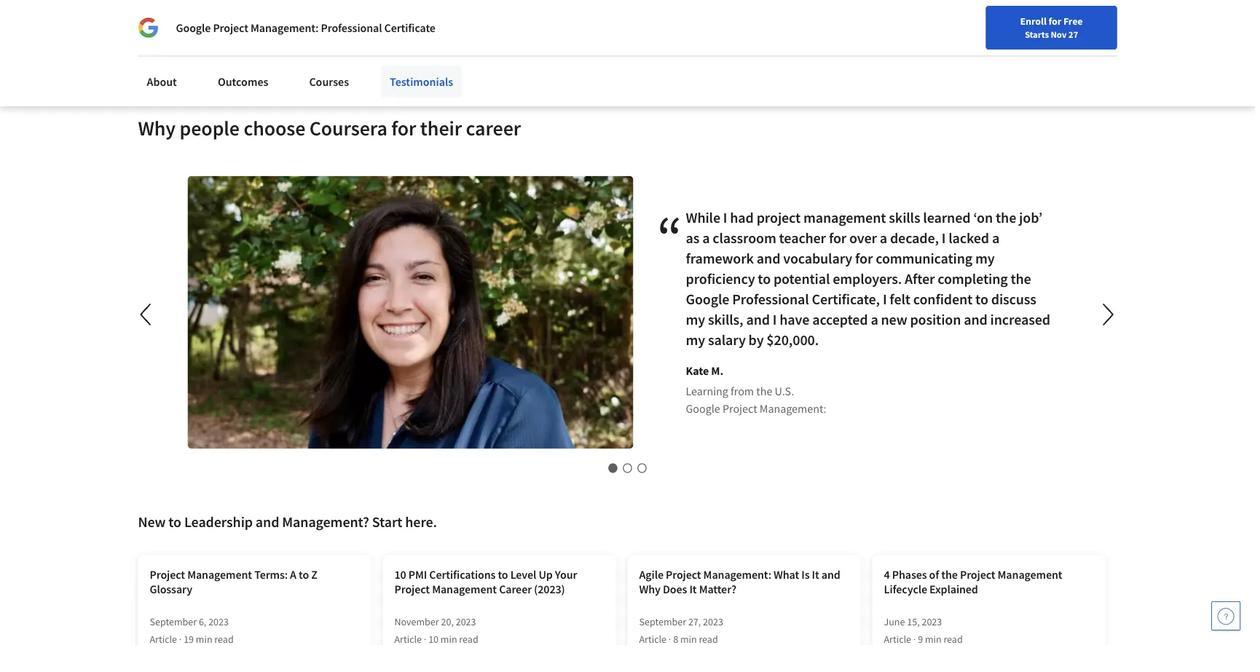 Task type: describe. For each thing, give the bounding box(es) containing it.
september 27, 2023
[[640, 616, 724, 629]]

to inside project management terms: a to z glossary
[[299, 568, 309, 583]]

project inside kate m. learning from the u.s. google project management:
[[723, 402, 758, 416]]

learned
[[924, 209, 971, 227]]

z
[[311, 568, 318, 583]]

27
[[1069, 28, 1079, 40]]

management inside 4 phases of the project management lifecycle explained
[[998, 568, 1063, 583]]

m.
[[712, 364, 724, 378]]

communicating
[[876, 250, 973, 268]]

skills,
[[708, 311, 744, 329]]

google inside " while i had project management skills learned 'on the job' as a classroom teacher for over a decade, i lacked a framework and vocabulary for communicating my proficiency to potential employers. after completing the google professional certificate, i felt confident to discuss my skills, and i have accepted a new position and increased my salary by $20,000.
[[686, 291, 730, 309]]

english button
[[950, 0, 1038, 47]]

learner kate m usa image
[[188, 176, 634, 449]]

courses
[[309, 74, 349, 89]]

vocabulary
[[784, 250, 853, 268]]

by
[[749, 331, 764, 350]]

their
[[420, 115, 462, 141]]

what
[[774, 568, 800, 583]]

and down classroom
[[757, 250, 781, 268]]

project
[[757, 209, 801, 227]]

kate m. learning from the u.s. google project management:
[[686, 364, 827, 416]]

outcomes
[[218, 74, 268, 89]]

why inside agile project management: what is it and why does it matter?
[[640, 583, 661, 597]]

and inside agile project management: what is it and why does it matter?
[[822, 568, 841, 583]]

teacher
[[779, 229, 826, 248]]

u.s.
[[775, 384, 794, 399]]

the right 'on
[[996, 209, 1017, 227]]

management inside project management terms: a to z glossary
[[187, 568, 252, 583]]

lifecycle
[[884, 583, 928, 597]]

go to next testimonial image
[[1092, 297, 1126, 332]]

career
[[466, 115, 521, 141]]

management?
[[282, 513, 369, 531]]

for left their at the top left of page
[[392, 115, 416, 141]]

$20,000.
[[767, 331, 819, 350]]

coursera
[[310, 115, 388, 141]]

project management terms: a to z glossary
[[150, 568, 318, 597]]

management
[[804, 209, 887, 227]]

after
[[905, 270, 935, 288]]

i down the learned
[[942, 229, 946, 248]]

(2023)
[[534, 583, 565, 597]]

testimonials link
[[381, 66, 462, 98]]

is
[[802, 568, 810, 583]]

career
[[499, 583, 532, 597]]

as
[[686, 229, 700, 248]]

2023 for of
[[922, 616, 943, 629]]

2023 for certifications
[[456, 616, 476, 629]]

outcomes link
[[209, 66, 277, 98]]

27,
[[689, 616, 701, 629]]

2023 for terms:
[[209, 616, 229, 629]]

4
[[884, 568, 890, 583]]

from
[[731, 384, 754, 399]]

skills
[[889, 209, 921, 227]]

kate
[[686, 364, 709, 378]]

matter?
[[699, 583, 737, 597]]

to inside 10 pmi certifications to level up your project management career (2023)
[[498, 568, 508, 583]]

glossary
[[150, 583, 192, 597]]

choose
[[244, 115, 306, 141]]

" while i had project management skills learned 'on the job' as a classroom teacher for over a decade, i lacked a framework and vocabulary for communicating my proficiency to potential employers. after completing the google professional certificate, i felt confident to discuss my skills, and i have accepted a new position and increased my salary by $20,000.
[[657, 200, 1051, 350]]

november 20, 2023
[[395, 616, 476, 629]]

a right over
[[880, 229, 888, 248]]

help center image
[[1218, 608, 1235, 625]]

people
[[180, 115, 240, 141]]

to down completing
[[976, 291, 989, 309]]

position
[[911, 311, 962, 329]]

new
[[881, 311, 908, 329]]

a
[[290, 568, 297, 583]]

i left the have
[[773, 311, 777, 329]]

classroom
[[713, 229, 777, 248]]

leadership
[[184, 513, 253, 531]]

show notifications image
[[1059, 18, 1076, 36]]

management: for professional
[[251, 20, 319, 35]]

"
[[657, 200, 683, 277]]

0 vertical spatial professional
[[321, 20, 382, 35]]

decade,
[[891, 229, 939, 248]]

about link
[[138, 66, 186, 98]]

over
[[850, 229, 877, 248]]

completing
[[938, 270, 1008, 288]]

show 1 more
[[173, 25, 230, 38]]

certificate
[[384, 20, 436, 35]]

10
[[395, 568, 406, 583]]

show
[[173, 25, 198, 38]]

project inside 10 pmi certifications to level up your project management career (2023)
[[395, 583, 430, 597]]

agile
[[640, 568, 664, 583]]

0 vertical spatial my
[[976, 250, 995, 268]]

phases
[[893, 568, 927, 583]]



Task type: locate. For each thing, give the bounding box(es) containing it.
go to previous testimonial image
[[130, 297, 164, 332], [140, 304, 151, 326]]

enroll
[[1021, 15, 1047, 28]]

discuss
[[992, 291, 1037, 309]]

the
[[996, 209, 1017, 227], [1011, 270, 1032, 288], [757, 384, 773, 399], [942, 568, 958, 583]]

1 2023 from the left
[[209, 616, 229, 629]]

google inside kate m. learning from the u.s. google project management:
[[686, 402, 721, 416]]

june
[[884, 616, 905, 629]]

to left potential
[[758, 270, 771, 288]]

courses link
[[301, 66, 358, 98]]

1 vertical spatial professional
[[733, 291, 809, 309]]

my up kate
[[686, 331, 706, 350]]

starts
[[1025, 28, 1049, 40]]

None search field
[[208, 9, 558, 38]]

2023 for management:
[[703, 616, 724, 629]]

september for project management terms: a to z glossary
[[150, 616, 197, 629]]

my
[[976, 250, 995, 268], [686, 311, 706, 329], [686, 331, 706, 350]]

nov
[[1051, 28, 1067, 40]]

4 2023 from the left
[[922, 616, 943, 629]]

project right 1
[[213, 20, 248, 35]]

1 horizontal spatial management
[[432, 583, 497, 597]]

had
[[730, 209, 754, 227]]

to left level
[[498, 568, 508, 583]]

level
[[511, 568, 537, 583]]

more
[[207, 25, 230, 38]]

the up discuss
[[1011, 270, 1032, 288]]

and
[[757, 250, 781, 268], [747, 311, 770, 329], [964, 311, 988, 329], [256, 513, 279, 531], [822, 568, 841, 583]]

to right "new"
[[169, 513, 181, 531]]

management: right more
[[251, 20, 319, 35]]

project right agile
[[666, 568, 701, 583]]

certificate,
[[812, 291, 880, 309]]

google image
[[138, 17, 159, 38]]

explained
[[930, 583, 979, 597]]

certifications
[[430, 568, 496, 583]]

the left u.s.
[[757, 384, 773, 399]]

to
[[758, 270, 771, 288], [976, 291, 989, 309], [169, 513, 181, 531], [299, 568, 309, 583], [498, 568, 508, 583]]

2 vertical spatial google
[[686, 402, 721, 416]]

1 september from the left
[[150, 616, 197, 629]]

why
[[138, 115, 176, 141], [640, 583, 661, 597]]

10 pmi certifications to level up your project management career (2023)
[[395, 568, 577, 597]]

project inside agile project management: what is it and why does it matter?
[[666, 568, 701, 583]]

2 horizontal spatial management
[[998, 568, 1063, 583]]

the inside kate m. learning from the u.s. google project management:
[[757, 384, 773, 399]]

job'
[[1020, 209, 1043, 227]]

professional inside " while i had project management skills learned 'on the job' as a classroom teacher for over a decade, i lacked a framework and vocabulary for communicating my proficiency to potential employers. after completing the google professional certificate, i felt confident to discuss my skills, and i have accepted a new position and increased my salary by $20,000.
[[733, 291, 809, 309]]

new
[[138, 513, 166, 531]]

google
[[176, 20, 211, 35], [686, 291, 730, 309], [686, 402, 721, 416]]

and down confident
[[964, 311, 988, 329]]

show 1 more button
[[161, 19, 242, 45]]

1 vertical spatial management:
[[760, 402, 827, 416]]

pmi
[[409, 568, 427, 583]]

0 horizontal spatial management
[[187, 568, 252, 583]]

does
[[663, 583, 688, 597]]

enroll for free starts nov 27
[[1021, 15, 1083, 40]]

it right does
[[690, 583, 697, 597]]

project
[[213, 20, 248, 35], [723, 402, 758, 416], [150, 568, 185, 583], [666, 568, 701, 583], [960, 568, 996, 583], [395, 583, 430, 597]]

september left 27,
[[640, 616, 687, 629]]

potential
[[774, 270, 830, 288]]

november
[[395, 616, 439, 629]]

agile project management: what is it and why does it matter?
[[640, 568, 841, 597]]

2023 right "20,"
[[456, 616, 476, 629]]

0 horizontal spatial september
[[150, 616, 197, 629]]

for up nov
[[1049, 15, 1062, 28]]

your
[[555, 568, 577, 583]]

new to leadership and management? start here.
[[138, 513, 437, 531]]

1 horizontal spatial why
[[640, 583, 661, 597]]

my up completing
[[976, 250, 995, 268]]

while
[[686, 209, 721, 227]]

terms:
[[254, 568, 288, 583]]

slides element
[[164, 461, 1091, 476]]

it
[[812, 568, 820, 583], [690, 583, 697, 597]]

management: inside agile project management: what is it and why does it matter?
[[704, 568, 772, 583]]

i left the had
[[724, 209, 728, 227]]

proficiency
[[686, 270, 755, 288]]

management: inside kate m. learning from the u.s. google project management:
[[760, 402, 827, 416]]

20,
[[441, 616, 454, 629]]

the inside 4 phases of the project management lifecycle explained
[[942, 568, 958, 583]]

the right "of"
[[942, 568, 958, 583]]

salary
[[708, 331, 746, 350]]

0 vertical spatial why
[[138, 115, 176, 141]]

employers.
[[833, 270, 902, 288]]

management: left what
[[704, 568, 772, 583]]

0 horizontal spatial professional
[[321, 20, 382, 35]]

and right leadership
[[256, 513, 279, 531]]

professional up the have
[[733, 291, 809, 309]]

lacked
[[949, 229, 990, 248]]

my left skills,
[[686, 311, 706, 329]]

felt
[[890, 291, 911, 309]]

2023 right 27,
[[703, 616, 724, 629]]

have
[[780, 311, 810, 329]]

15,
[[908, 616, 920, 629]]

english
[[976, 16, 1012, 31]]

2023 right 6, at the left bottom of the page
[[209, 616, 229, 629]]

2023 right 15,
[[922, 616, 943, 629]]

management: for what
[[704, 568, 772, 583]]

professional up "courses" link
[[321, 20, 382, 35]]

2 vertical spatial my
[[686, 331, 706, 350]]

1 vertical spatial google
[[686, 291, 730, 309]]

2 september from the left
[[640, 616, 687, 629]]

why people choose coursera for their career
[[138, 115, 521, 141]]

to left z at the bottom of the page
[[299, 568, 309, 583]]

project inside 4 phases of the project management lifecycle explained
[[960, 568, 996, 583]]

i left felt
[[883, 291, 887, 309]]

framework
[[686, 250, 754, 268]]

for inside enroll for free starts nov 27
[[1049, 15, 1062, 28]]

project down from
[[723, 402, 758, 416]]

increased
[[991, 311, 1051, 329]]

about
[[147, 74, 177, 89]]

of
[[930, 568, 940, 583]]

1 vertical spatial why
[[640, 583, 661, 597]]

september for agile project management: what is it and why does it matter?
[[640, 616, 687, 629]]

and up the by
[[747, 311, 770, 329]]

1 horizontal spatial it
[[812, 568, 820, 583]]

for down the "management"
[[829, 229, 847, 248]]

september left 6, at the left bottom of the page
[[150, 616, 197, 629]]

project inside project management terms: a to z glossary
[[150, 568, 185, 583]]

a down 'on
[[993, 229, 1000, 248]]

1 horizontal spatial professional
[[733, 291, 809, 309]]

confident
[[914, 291, 973, 309]]

0 horizontal spatial it
[[690, 583, 697, 597]]

learning
[[686, 384, 729, 399]]

a right the as
[[703, 229, 710, 248]]

0 vertical spatial google
[[176, 20, 211, 35]]

1 vertical spatial my
[[686, 311, 706, 329]]

project up november
[[395, 583, 430, 597]]

up
[[539, 568, 553, 583]]

1 horizontal spatial september
[[640, 616, 687, 629]]

i
[[724, 209, 728, 227], [942, 229, 946, 248], [883, 291, 887, 309], [773, 311, 777, 329]]

2 vertical spatial management:
[[704, 568, 772, 583]]

why left does
[[640, 583, 661, 597]]

1
[[200, 25, 205, 38]]

accepted
[[813, 311, 868, 329]]

start
[[372, 513, 403, 531]]

0 horizontal spatial why
[[138, 115, 176, 141]]

0 vertical spatial management:
[[251, 20, 319, 35]]

june 15, 2023
[[884, 616, 943, 629]]

it right is
[[812, 568, 820, 583]]

for down over
[[856, 250, 873, 268]]

4 phases of the project management lifecycle explained
[[884, 568, 1063, 597]]

project right "of"
[[960, 568, 996, 583]]

6,
[[199, 616, 206, 629]]

management: down u.s.
[[760, 402, 827, 416]]

3 2023 from the left
[[703, 616, 724, 629]]

google project management: professional certificate
[[176, 20, 436, 35]]

management inside 10 pmi certifications to level up your project management career (2023)
[[432, 583, 497, 597]]

a left new
[[871, 311, 879, 329]]

2023
[[209, 616, 229, 629], [456, 616, 476, 629], [703, 616, 724, 629], [922, 616, 943, 629]]

here.
[[405, 513, 437, 531]]

and right is
[[822, 568, 841, 583]]

project up september 6, 2023
[[150, 568, 185, 583]]

'on
[[974, 209, 993, 227]]

professional
[[321, 20, 382, 35], [733, 291, 809, 309]]

management:
[[251, 20, 319, 35], [760, 402, 827, 416], [704, 568, 772, 583]]

2 2023 from the left
[[456, 616, 476, 629]]

september
[[150, 616, 197, 629], [640, 616, 687, 629]]

for
[[1049, 15, 1062, 28], [392, 115, 416, 141], [829, 229, 847, 248], [856, 250, 873, 268]]

why down about
[[138, 115, 176, 141]]



Task type: vqa. For each thing, say whether or not it's contained in the screenshot.


